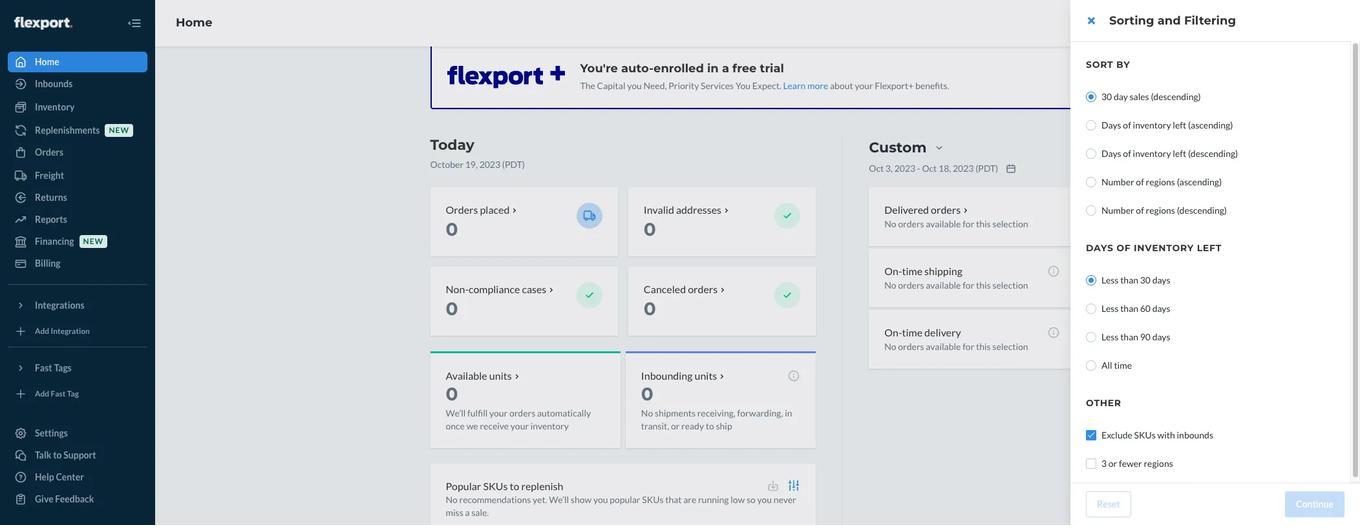 Task type: describe. For each thing, give the bounding box(es) containing it.
days for less than 30 days
[[1153, 275, 1171, 286]]

of for days of inventory left (descending)
[[1123, 148, 1132, 159]]

2 vertical spatial regions
[[1144, 458, 1174, 469]]

days of inventory left (descending)
[[1102, 148, 1239, 159]]

fewer
[[1119, 458, 1142, 469]]

number of regions (ascending)
[[1102, 177, 1222, 188]]

90
[[1141, 332, 1151, 343]]

sorting
[[1110, 14, 1155, 28]]

number of regions (descending)
[[1102, 205, 1227, 216]]

all
[[1102, 360, 1113, 371]]

of for number of regions (descending)
[[1136, 205, 1145, 216]]

regions for (descending)
[[1146, 205, 1176, 216]]

number for number of regions (ascending)
[[1102, 177, 1135, 188]]

inventory for days of inventory left
[[1134, 242, 1194, 254]]

continue button
[[1286, 492, 1345, 518]]

(descending) for 30 day sales (descending)
[[1151, 91, 1201, 102]]

60
[[1141, 303, 1151, 314]]

continue
[[1297, 499, 1334, 510]]

less than 30 days
[[1102, 275, 1171, 286]]

by
[[1117, 59, 1131, 70]]

than for 60
[[1121, 303, 1139, 314]]

day
[[1114, 91, 1128, 102]]

days for days of inventory left (descending)
[[1102, 148, 1122, 159]]

close image
[[1088, 16, 1095, 26]]

of for days of inventory left (ascending)
[[1123, 120, 1132, 131]]

30 day sales (descending)
[[1102, 91, 1201, 102]]

3 or fewer regions
[[1102, 458, 1174, 469]]

days for less than 60 days
[[1153, 303, 1171, 314]]

inbounds
[[1177, 430, 1214, 441]]

sort
[[1086, 59, 1114, 70]]

less than 60 days
[[1102, 303, 1171, 314]]

and
[[1158, 14, 1181, 28]]

inventory for days of inventory left (descending)
[[1133, 148, 1172, 159]]

days of inventory left
[[1086, 242, 1222, 254]]

left for days of inventory left
[[1197, 242, 1222, 254]]

less for less than 30 days
[[1102, 275, 1119, 286]]

1 vertical spatial (ascending)
[[1177, 177, 1222, 188]]

1 vertical spatial (descending)
[[1188, 148, 1239, 159]]

sales
[[1130, 91, 1150, 102]]

inventory for days of inventory left (ascending)
[[1133, 120, 1172, 131]]

skus
[[1135, 430, 1156, 441]]

of for number of regions (ascending)
[[1136, 177, 1145, 188]]

days for less than 90 days
[[1153, 332, 1171, 343]]

less for less than 60 days
[[1102, 303, 1119, 314]]



Task type: locate. For each thing, give the bounding box(es) containing it.
2 vertical spatial left
[[1197, 242, 1222, 254]]

of
[[1123, 120, 1132, 131], [1123, 148, 1132, 159], [1136, 177, 1145, 188], [1136, 205, 1145, 216], [1117, 242, 1131, 254]]

1 vertical spatial left
[[1173, 148, 1187, 159]]

all time
[[1102, 360, 1132, 371]]

of down number of regions (ascending)
[[1136, 205, 1145, 216]]

1 vertical spatial than
[[1121, 303, 1139, 314]]

2 vertical spatial less
[[1102, 332, 1119, 343]]

1 less from the top
[[1102, 275, 1119, 286]]

1 vertical spatial number
[[1102, 205, 1135, 216]]

sort by
[[1086, 59, 1131, 70]]

0 vertical spatial (ascending)
[[1188, 120, 1233, 131]]

time
[[1114, 360, 1132, 371]]

2 vertical spatial than
[[1121, 332, 1139, 343]]

days right 60
[[1153, 303, 1171, 314]]

1 vertical spatial less
[[1102, 303, 1119, 314]]

30 left the day
[[1102, 91, 1112, 102]]

regions up 'number of regions (descending)'
[[1146, 177, 1176, 188]]

inventory down 30 day sales (descending)
[[1133, 120, 1172, 131]]

0 vertical spatial days
[[1102, 120, 1122, 131]]

than for 30
[[1121, 275, 1139, 286]]

inventory
[[1133, 120, 1172, 131], [1133, 148, 1172, 159], [1134, 242, 1194, 254]]

0 vertical spatial regions
[[1146, 177, 1176, 188]]

None checkbox
[[1086, 431, 1097, 441]]

or
[[1109, 458, 1118, 469]]

less
[[1102, 275, 1119, 286], [1102, 303, 1119, 314], [1102, 332, 1119, 343]]

than for 90
[[1121, 332, 1139, 343]]

than up less than 60 days
[[1121, 275, 1139, 286]]

days
[[1086, 242, 1114, 254], [1153, 275, 1171, 286], [1153, 303, 1171, 314], [1153, 332, 1171, 343]]

(descending) for number of regions (descending)
[[1177, 205, 1227, 216]]

days up "less than 30 days"
[[1086, 242, 1114, 254]]

left up days of inventory left (descending)
[[1173, 120, 1187, 131]]

2 vertical spatial (descending)
[[1177, 205, 1227, 216]]

days of inventory left (ascending)
[[1102, 120, 1233, 131]]

of up number of regions (ascending)
[[1123, 148, 1132, 159]]

30
[[1102, 91, 1112, 102], [1141, 275, 1151, 286]]

(ascending) down days of inventory left (descending)
[[1177, 177, 1222, 188]]

less left 60
[[1102, 303, 1119, 314]]

1 vertical spatial 30
[[1141, 275, 1151, 286]]

3 less from the top
[[1102, 332, 1119, 343]]

30 up 60
[[1141, 275, 1151, 286]]

0 horizontal spatial 30
[[1102, 91, 1112, 102]]

None checkbox
[[1086, 459, 1097, 469]]

left down days of inventory left (ascending)
[[1173, 148, 1187, 159]]

0 vertical spatial than
[[1121, 275, 1139, 286]]

than left 60
[[1121, 303, 1139, 314]]

0 vertical spatial inventory
[[1133, 120, 1172, 131]]

sorting and filtering
[[1110, 14, 1236, 28]]

(descending) down number of regions (ascending)
[[1177, 205, 1227, 216]]

less for less than 90 days
[[1102, 332, 1119, 343]]

number up days of inventory left
[[1102, 205, 1135, 216]]

(ascending)
[[1188, 120, 1233, 131], [1177, 177, 1222, 188]]

2 number from the top
[[1102, 205, 1135, 216]]

1 vertical spatial inventory
[[1133, 148, 1172, 159]]

2 days from the top
[[1102, 148, 1122, 159]]

reset button
[[1086, 492, 1131, 518]]

0 vertical spatial (descending)
[[1151, 91, 1201, 102]]

1 days from the top
[[1102, 120, 1122, 131]]

than left "90"
[[1121, 332, 1139, 343]]

2 vertical spatial inventory
[[1134, 242, 1194, 254]]

other
[[1086, 398, 1122, 409]]

(descending) up days of inventory left (ascending)
[[1151, 91, 1201, 102]]

exclude
[[1102, 430, 1133, 441]]

None radio
[[1086, 92, 1097, 102], [1086, 120, 1097, 131], [1086, 304, 1097, 314], [1086, 361, 1097, 371], [1086, 92, 1097, 102], [1086, 120, 1097, 131], [1086, 304, 1097, 314], [1086, 361, 1097, 371]]

1 vertical spatial regions
[[1146, 205, 1176, 216]]

None radio
[[1086, 149, 1097, 159], [1086, 177, 1097, 188], [1086, 206, 1097, 216], [1086, 275, 1097, 286], [1086, 332, 1097, 343], [1086, 149, 1097, 159], [1086, 177, 1097, 188], [1086, 206, 1097, 216], [1086, 275, 1097, 286], [1086, 332, 1097, 343]]

2 than from the top
[[1121, 303, 1139, 314]]

days down days of inventory left
[[1153, 275, 1171, 286]]

(ascending) up days of inventory left (descending)
[[1188, 120, 1233, 131]]

of down the day
[[1123, 120, 1132, 131]]

0 vertical spatial 30
[[1102, 91, 1112, 102]]

number up 'number of regions (descending)'
[[1102, 177, 1135, 188]]

regions for (ascending)
[[1146, 177, 1176, 188]]

than
[[1121, 275, 1139, 286], [1121, 303, 1139, 314], [1121, 332, 1139, 343]]

number for number of regions (descending)
[[1102, 205, 1135, 216]]

of for days of inventory left
[[1117, 242, 1131, 254]]

days right "90"
[[1153, 332, 1171, 343]]

days for days of inventory left (ascending)
[[1102, 120, 1122, 131]]

left
[[1173, 120, 1187, 131], [1173, 148, 1187, 159], [1197, 242, 1222, 254]]

left for days of inventory left (ascending)
[[1173, 120, 1187, 131]]

filtering
[[1185, 14, 1236, 28]]

inventory down 'number of regions (descending)'
[[1134, 242, 1194, 254]]

less up all
[[1102, 332, 1119, 343]]

reset
[[1097, 499, 1120, 510]]

regions down number of regions (ascending)
[[1146, 205, 1176, 216]]

regions
[[1146, 177, 1176, 188], [1146, 205, 1176, 216], [1144, 458, 1174, 469]]

inventory up number of regions (ascending)
[[1133, 148, 1172, 159]]

1 horizontal spatial 30
[[1141, 275, 1151, 286]]

number
[[1102, 177, 1135, 188], [1102, 205, 1135, 216]]

1 number from the top
[[1102, 177, 1135, 188]]

exclude skus with inbounds
[[1102, 430, 1214, 441]]

(descending)
[[1151, 91, 1201, 102], [1188, 148, 1239, 159], [1177, 205, 1227, 216]]

1 vertical spatial days
[[1102, 148, 1122, 159]]

left down 'number of regions (descending)'
[[1197, 242, 1222, 254]]

days
[[1102, 120, 1122, 131], [1102, 148, 1122, 159]]

1 than from the top
[[1121, 275, 1139, 286]]

less up less than 60 days
[[1102, 275, 1119, 286]]

regions right fewer
[[1144, 458, 1174, 469]]

of up "less than 30 days"
[[1117, 242, 1131, 254]]

0 vertical spatial less
[[1102, 275, 1119, 286]]

0 vertical spatial left
[[1173, 120, 1187, 131]]

3 than from the top
[[1121, 332, 1139, 343]]

with
[[1158, 430, 1176, 441]]

(descending) down days of inventory left (ascending)
[[1188, 148, 1239, 159]]

2 less from the top
[[1102, 303, 1119, 314]]

3
[[1102, 458, 1107, 469]]

left for days of inventory left (descending)
[[1173, 148, 1187, 159]]

less than 90 days
[[1102, 332, 1171, 343]]

0 vertical spatial number
[[1102, 177, 1135, 188]]

of up 'number of regions (descending)'
[[1136, 177, 1145, 188]]



Task type: vqa. For each thing, say whether or not it's contained in the screenshot.
the "other"
yes



